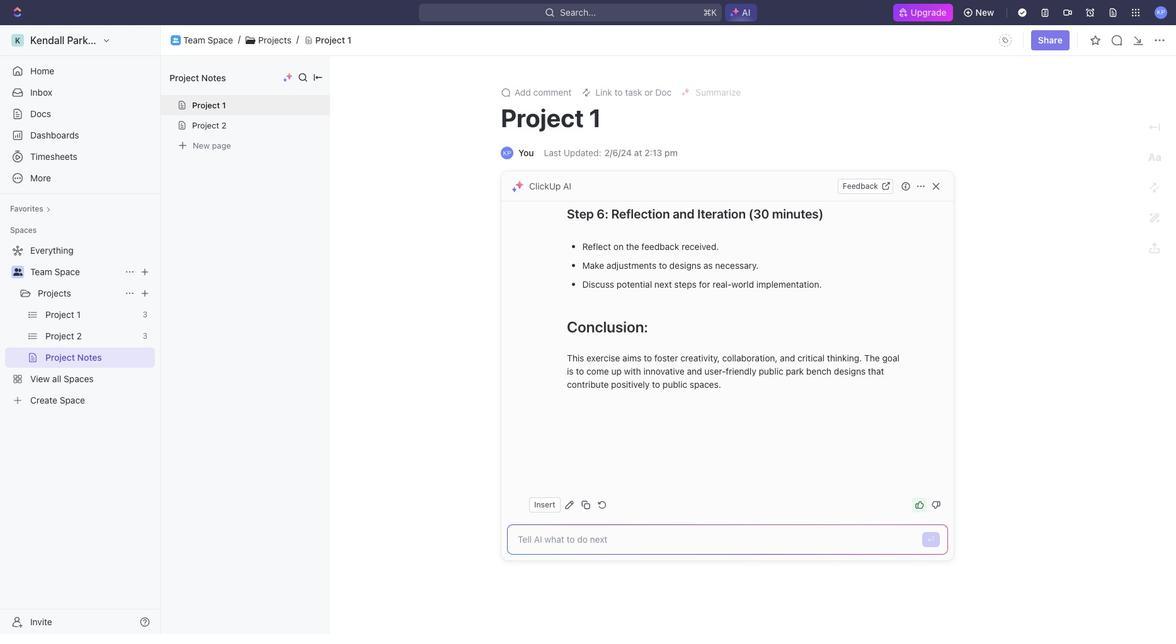 Task type: describe. For each thing, give the bounding box(es) containing it.
⏎
[[927, 535, 935, 544]]

more
[[30, 173, 51, 183]]

goal
[[882, 353, 900, 364]]

task
[[625, 87, 642, 98]]

link to task or doc
[[596, 87, 672, 98]]

space for the right team space link
[[208, 34, 233, 45]]

team inside sidebar navigation
[[30, 267, 52, 277]]

friendly
[[726, 366, 757, 377]]

1 vertical spatial and
[[780, 353, 795, 364]]

as
[[704, 260, 713, 271]]

projects for the right projects link
[[258, 34, 292, 45]]

to right is at the bottom of the page
[[576, 366, 584, 377]]

collaboration,
[[722, 353, 778, 364]]

view
[[30, 374, 50, 384]]

add
[[515, 87, 531, 98]]

last
[[544, 147, 561, 158]]

link to task or doc button
[[577, 84, 677, 101]]

2/6/24
[[605, 147, 632, 158]]

1 horizontal spatial team space link
[[183, 34, 233, 46]]

project notes link
[[45, 348, 152, 368]]

0 horizontal spatial spaces
[[10, 226, 37, 235]]

to right aims
[[644, 353, 652, 364]]

with
[[624, 366, 641, 377]]

last updated: 2/6/24 at 2:13 pm
[[544, 147, 678, 158]]

workspace
[[104, 35, 156, 46]]

make adjustments to designs as necessary.
[[582, 260, 759, 271]]

discuss
[[582, 279, 614, 290]]

3 for 1
[[143, 310, 147, 319]]

add comment
[[515, 87, 572, 98]]

everything link
[[5, 241, 152, 261]]

spaces.
[[690, 379, 721, 390]]

1 horizontal spatial team
[[183, 34, 205, 45]]

critical
[[798, 353, 825, 364]]

docs
[[30, 108, 51, 119]]

view all spaces link
[[5, 369, 152, 389]]

reflect on the feedback received.
[[582, 241, 719, 252]]

project 2 inside sidebar navigation
[[45, 331, 82, 341]]

minutes)
[[772, 207, 824, 221]]

⏎ button
[[922, 532, 940, 547]]

insert button
[[529, 498, 560, 513]]

clickup
[[529, 181, 561, 191]]

kp inside dropdown button
[[1157, 8, 1165, 16]]

that
[[868, 366, 884, 377]]

all
[[52, 374, 61, 384]]

feedback
[[843, 181, 878, 191]]

view all spaces
[[30, 374, 94, 384]]

3 for 2
[[143, 331, 147, 341]]

home link
[[5, 61, 155, 81]]

(30
[[749, 207, 769, 221]]

step
[[567, 207, 594, 221]]

you
[[519, 147, 534, 158]]

project 1 inside tree
[[45, 309, 81, 320]]

steps
[[674, 279, 697, 290]]

potential
[[617, 279, 652, 290]]

aims
[[623, 353, 642, 364]]

user group image for the bottommost team space link
[[13, 268, 22, 276]]

summarize
[[696, 87, 741, 98]]

1 vertical spatial ai
[[563, 181, 571, 191]]

is
[[567, 366, 574, 377]]

dashboards
[[30, 130, 79, 141]]

timesheets
[[30, 151, 77, 162]]

to up next
[[659, 260, 667, 271]]

search...
[[560, 7, 596, 18]]

inbox link
[[5, 83, 155, 103]]

feedback button
[[838, 179, 893, 194]]

1 vertical spatial projects link
[[38, 284, 120, 304]]

user group image for the right team space link
[[173, 38, 179, 43]]

clickup ai
[[529, 181, 571, 191]]

foster
[[654, 353, 678, 364]]

received.
[[682, 241, 719, 252]]

create
[[30, 395, 57, 406]]

this
[[567, 353, 584, 364]]

team space for the right team space link
[[183, 34, 233, 45]]

insert
[[534, 501, 555, 510]]

upgrade link
[[893, 4, 953, 21]]

dashboards link
[[5, 125, 155, 146]]

new page
[[193, 140, 231, 150]]

innovative
[[644, 366, 685, 377]]

create space link
[[5, 391, 152, 411]]

1 inside sidebar navigation
[[77, 309, 81, 320]]

iteration
[[697, 207, 746, 221]]

1 horizontal spatial public
[[759, 366, 784, 377]]

ai inside ai button
[[742, 7, 751, 18]]

pm
[[665, 147, 678, 158]]

space for the bottommost team space link
[[55, 267, 80, 277]]

this exercise aims to foster creativity, collaboration, and critical thinking. the goal is to come up with innovative and user-friendly public park bench designs that contribute positively to public spaces.
[[567, 353, 902, 390]]

timesheets link
[[5, 147, 155, 167]]

reflection
[[611, 207, 670, 221]]

at
[[634, 147, 642, 158]]

1 vertical spatial team space link
[[30, 262, 120, 282]]

exercise
[[587, 353, 620, 364]]

new button
[[958, 3, 1002, 23]]

summarize button
[[677, 84, 746, 101]]

discuss potential next steps for real-world implementation.
[[582, 279, 822, 290]]

0 horizontal spatial kp
[[503, 149, 511, 157]]



Task type: locate. For each thing, give the bounding box(es) containing it.
more button
[[5, 168, 155, 188]]

0 vertical spatial team space
[[183, 34, 233, 45]]

kp
[[1157, 8, 1165, 16], [503, 149, 511, 157]]

1 horizontal spatial kp
[[1157, 8, 1165, 16]]

1 horizontal spatial projects link
[[258, 34, 292, 46]]

0 vertical spatial projects
[[258, 34, 292, 45]]

user-
[[705, 366, 726, 377]]

bench
[[806, 366, 832, 377]]

kendall parks's workspace
[[30, 35, 156, 46]]

comment
[[533, 87, 572, 98]]

new inside new button
[[976, 7, 994, 18]]

designs down thinking.
[[834, 366, 866, 377]]

for
[[699, 279, 710, 290]]

0 vertical spatial projects link
[[258, 34, 292, 46]]

updated:
[[564, 147, 601, 158]]

2 inside sidebar navigation
[[77, 331, 82, 341]]

team
[[183, 34, 205, 45], [30, 267, 52, 277]]

feedback
[[642, 241, 679, 252]]

0 horizontal spatial new
[[193, 140, 210, 150]]

positively
[[611, 379, 650, 390]]

0 vertical spatial kp
[[1157, 8, 1165, 16]]

to inside dropdown button
[[615, 87, 623, 98]]

or
[[645, 87, 653, 98]]

sidebar navigation
[[0, 25, 163, 634]]

ai
[[742, 7, 751, 18], [563, 181, 571, 191]]

new for new
[[976, 7, 994, 18]]

1 vertical spatial designs
[[834, 366, 866, 377]]

new for new page
[[193, 140, 210, 150]]

1 vertical spatial team space
[[30, 267, 80, 277]]

0 vertical spatial 3
[[143, 310, 147, 319]]

project notes
[[169, 72, 226, 83], [45, 352, 102, 363]]

0 vertical spatial public
[[759, 366, 784, 377]]

project 1 link
[[45, 305, 138, 325]]

0 horizontal spatial projects
[[38, 288, 71, 299]]

2 vertical spatial space
[[60, 395, 85, 406]]

conclusion:
[[567, 318, 648, 336]]

come
[[587, 366, 609, 377]]

0 vertical spatial team
[[183, 34, 205, 45]]

1 horizontal spatial new
[[976, 7, 994, 18]]

project 2
[[192, 120, 226, 130], [45, 331, 82, 341]]

user group image
[[173, 38, 179, 43], [13, 268, 22, 276]]

0 vertical spatial team space link
[[183, 34, 233, 46]]

0 vertical spatial project 2
[[192, 120, 226, 130]]

necessary.
[[715, 260, 759, 271]]

project notes inside tree
[[45, 352, 102, 363]]

1 horizontal spatial projects
[[258, 34, 292, 45]]

2:13
[[645, 147, 662, 158]]

1 horizontal spatial user group image
[[173, 38, 179, 43]]

favorites
[[10, 204, 43, 214]]

0 vertical spatial project notes
[[169, 72, 226, 83]]

projects inside projects link
[[38, 288, 71, 299]]

thinking.
[[827, 353, 862, 364]]

3 right the project 1 link
[[143, 310, 147, 319]]

reflect
[[582, 241, 611, 252]]

0 horizontal spatial 2
[[77, 331, 82, 341]]

projects for bottommost projects link
[[38, 288, 71, 299]]

2 up 'page'
[[221, 120, 226, 130]]

2 down the project 1 link
[[77, 331, 82, 341]]

ai right ⌘k
[[742, 7, 751, 18]]

the
[[865, 353, 880, 364]]

to down innovative
[[652, 379, 660, 390]]

home
[[30, 66, 54, 76]]

world
[[732, 279, 754, 290]]

0 horizontal spatial public
[[663, 379, 687, 390]]

page
[[212, 140, 231, 150]]

kendall parks's workspace, , element
[[11, 34, 24, 47]]

0 horizontal spatial project 2
[[45, 331, 82, 341]]

doc
[[655, 87, 672, 98]]

1 vertical spatial project 2
[[45, 331, 82, 341]]

spaces up create space link
[[64, 374, 94, 384]]

docs link
[[5, 104, 155, 124]]

0 vertical spatial notes
[[201, 72, 226, 83]]

0 horizontal spatial user group image
[[13, 268, 22, 276]]

1 vertical spatial notes
[[77, 352, 102, 363]]

real-
[[713, 279, 732, 290]]

k
[[15, 36, 20, 45]]

favorites button
[[5, 202, 56, 217]]

1 horizontal spatial designs
[[834, 366, 866, 377]]

step 6: reflection and iteration (30 minutes)
[[567, 207, 824, 221]]

project 2 link
[[45, 326, 138, 347]]

new left 'page'
[[193, 140, 210, 150]]

0 vertical spatial spaces
[[10, 226, 37, 235]]

0 horizontal spatial projects link
[[38, 284, 120, 304]]

team space for the bottommost team space link
[[30, 267, 80, 277]]

public left park
[[759, 366, 784, 377]]

spaces
[[10, 226, 37, 235], [64, 374, 94, 384]]

on
[[614, 241, 624, 252]]

1 horizontal spatial project 2
[[192, 120, 226, 130]]

public
[[759, 366, 784, 377], [663, 379, 687, 390]]

Tell AI what to do next text field
[[518, 533, 915, 546]]

space
[[208, 34, 233, 45], [55, 267, 80, 277], [60, 395, 85, 406]]

1 vertical spatial new
[[193, 140, 210, 150]]

1 horizontal spatial ai
[[742, 7, 751, 18]]

invite
[[30, 617, 52, 627]]

0 horizontal spatial project notes
[[45, 352, 102, 363]]

1 horizontal spatial project notes
[[169, 72, 226, 83]]

public down innovative
[[663, 379, 687, 390]]

1
[[347, 34, 352, 45], [222, 100, 226, 110], [589, 103, 602, 132], [77, 309, 81, 320]]

create space
[[30, 395, 85, 406]]

designs up steps
[[670, 260, 701, 271]]

1 vertical spatial kp
[[503, 149, 511, 157]]

0 horizontal spatial team
[[30, 267, 52, 277]]

2 3 from the top
[[143, 331, 147, 341]]

1 vertical spatial user group image
[[13, 268, 22, 276]]

0 vertical spatial new
[[976, 7, 994, 18]]

notes inside sidebar navigation
[[77, 352, 102, 363]]

make
[[582, 260, 604, 271]]

adjustments
[[607, 260, 657, 271]]

2
[[221, 120, 226, 130], [77, 331, 82, 341]]

0 vertical spatial 2
[[221, 120, 226, 130]]

ai right clickup
[[563, 181, 571, 191]]

spaces down favorites at the left of the page
[[10, 226, 37, 235]]

spaces inside view all spaces link
[[64, 374, 94, 384]]

1 vertical spatial project notes
[[45, 352, 102, 363]]

user group image inside tree
[[13, 268, 22, 276]]

⌘k
[[703, 7, 717, 18]]

1 vertical spatial projects
[[38, 288, 71, 299]]

3 up project notes link
[[143, 331, 147, 341]]

1 vertical spatial 2
[[77, 331, 82, 341]]

the
[[626, 241, 639, 252]]

6:
[[597, 207, 609, 221]]

up
[[611, 366, 622, 377]]

0 vertical spatial user group image
[[173, 38, 179, 43]]

0 horizontal spatial notes
[[77, 352, 102, 363]]

1 horizontal spatial team space
[[183, 34, 233, 45]]

notes
[[201, 72, 226, 83], [77, 352, 102, 363]]

0 vertical spatial and
[[673, 207, 695, 221]]

1 horizontal spatial spaces
[[64, 374, 94, 384]]

kendall
[[30, 35, 65, 46]]

1 vertical spatial 3
[[143, 331, 147, 341]]

project 1
[[315, 34, 352, 45], [192, 100, 226, 110], [501, 103, 602, 132], [45, 309, 81, 320]]

1 horizontal spatial 2
[[221, 120, 226, 130]]

projects
[[258, 34, 292, 45], [38, 288, 71, 299]]

project 2 up the new page
[[192, 120, 226, 130]]

tree containing everything
[[5, 241, 155, 411]]

1 horizontal spatial notes
[[201, 72, 226, 83]]

and down creativity,
[[687, 366, 702, 377]]

2 vertical spatial and
[[687, 366, 702, 377]]

project 2 down the project 1 link
[[45, 331, 82, 341]]

parks's
[[67, 35, 101, 46]]

1 vertical spatial public
[[663, 379, 687, 390]]

inbox
[[30, 87, 52, 98]]

0 horizontal spatial designs
[[670, 260, 701, 271]]

everything
[[30, 245, 73, 256]]

and up park
[[780, 353, 795, 364]]

0 vertical spatial ai
[[742, 7, 751, 18]]

dropdown menu image
[[995, 30, 1016, 50]]

0 horizontal spatial team space
[[30, 267, 80, 277]]

team space
[[183, 34, 233, 45], [30, 267, 80, 277]]

team space inside tree
[[30, 267, 80, 277]]

0 vertical spatial space
[[208, 34, 233, 45]]

3
[[143, 310, 147, 319], [143, 331, 147, 341]]

0 horizontal spatial team space link
[[30, 262, 120, 282]]

to right link
[[615, 87, 623, 98]]

tree inside sidebar navigation
[[5, 241, 155, 411]]

1 vertical spatial space
[[55, 267, 80, 277]]

designs inside the this exercise aims to foster creativity, collaboration, and critical thinking. the goal is to come up with innovative and user-friendly public park bench designs that contribute positively to public spaces.
[[834, 366, 866, 377]]

kp button
[[1151, 3, 1171, 23]]

and up the received. in the right of the page
[[673, 207, 695, 221]]

1 3 from the top
[[143, 310, 147, 319]]

1 vertical spatial spaces
[[64, 374, 94, 384]]

team space link
[[183, 34, 233, 46], [30, 262, 120, 282]]

to
[[615, 87, 623, 98], [659, 260, 667, 271], [644, 353, 652, 364], [576, 366, 584, 377], [652, 379, 660, 390]]

0 horizontal spatial ai
[[563, 181, 571, 191]]

link
[[596, 87, 612, 98]]

0 vertical spatial designs
[[670, 260, 701, 271]]

tree
[[5, 241, 155, 411]]

ai button
[[725, 4, 758, 21]]

park
[[786, 366, 804, 377]]

new right upgrade
[[976, 7, 994, 18]]

1 vertical spatial team
[[30, 267, 52, 277]]

upgrade
[[911, 7, 947, 18]]

share
[[1038, 35, 1063, 45]]



Task type: vqa. For each thing, say whether or not it's contained in the screenshot.
one
no



